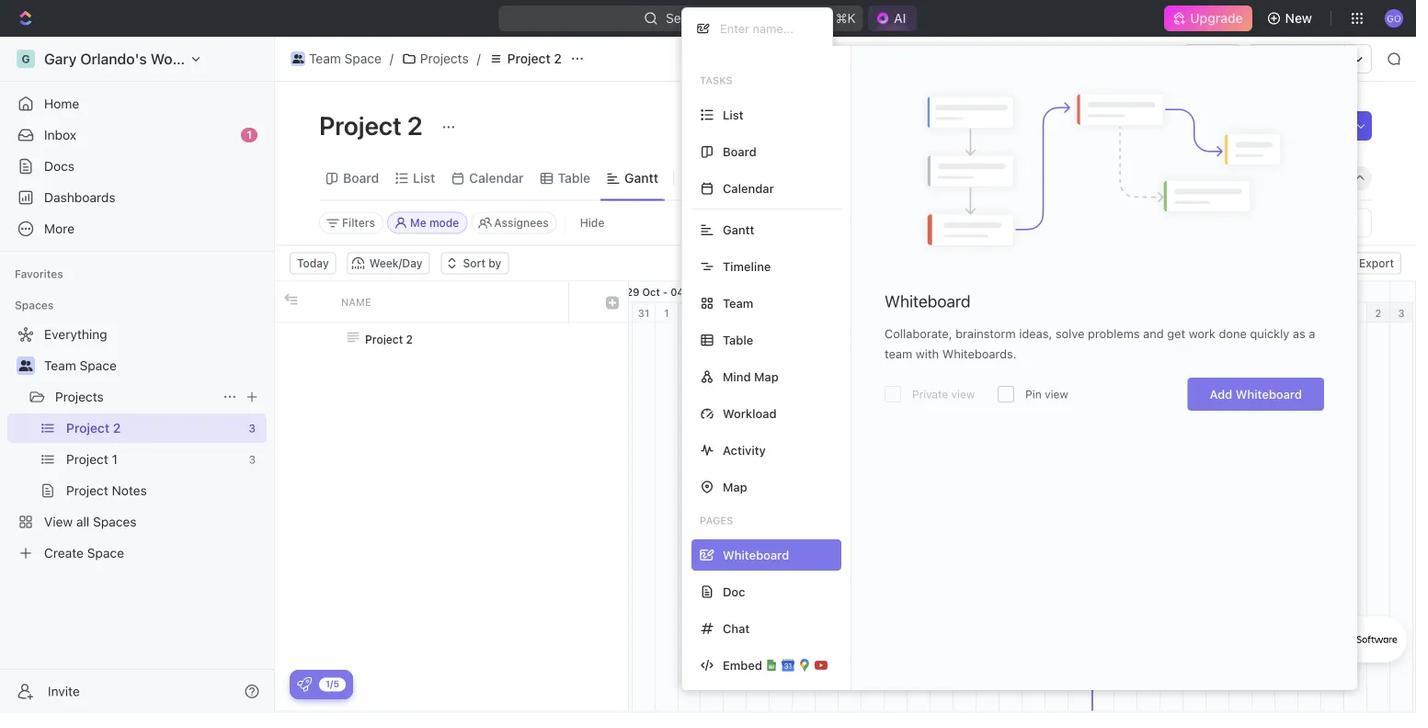 Task type: describe. For each thing, give the bounding box(es) containing it.
project inside project 2 cell
[[365, 333, 403, 346]]

project 2 cell
[[330, 323, 569, 356]]

31 element
[[633, 303, 656, 323]]

activity
[[723, 444, 766, 458]]

upgrade
[[1191, 11, 1243, 26]]

search...
[[666, 11, 719, 26]]

get
[[1168, 327, 1186, 341]]

view for private view
[[952, 388, 975, 401]]

- for 04
[[663, 286, 668, 298]]

1 vertical spatial map
[[723, 481, 748, 494]]

1 vertical spatial project 2
[[319, 110, 428, 140]]

doc
[[723, 585, 746, 599]]

calendar link
[[466, 166, 524, 191]]

0 horizontal spatial gantt
[[625, 171, 659, 186]]

4 column header from the left
[[597, 282, 628, 322]]

3 column header from the left
[[569, 282, 597, 322]]

whiteboards.
[[943, 347, 1017, 361]]

export
[[1359, 257, 1394, 270]]

home
[[44, 96, 79, 111]]

05 nov - 11 nov
[[788, 286, 866, 298]]

work
[[1189, 327, 1216, 341]]

0 vertical spatial projects link
[[397, 48, 473, 70]]

12 nov - 18 nov
[[949, 286, 1027, 298]]

sidebar navigation
[[0, 37, 275, 714]]

4 nov from the left
[[963, 286, 982, 298]]

private view
[[912, 388, 975, 401]]

1 3 from the left
[[709, 307, 715, 319]]

0 vertical spatial 11
[[834, 286, 844, 298]]

2 / from the left
[[477, 51, 481, 66]]

19 nov - 25 nov element
[[1069, 282, 1230, 302]]

team space link inside the sidebar navigation
[[44, 351, 263, 381]]

nov for 29 oct - 04 nov
[[687, 286, 706, 298]]

2 inside cell
[[406, 333, 413, 346]]

tasks
[[700, 75, 733, 86]]

7 element
[[793, 303, 816, 323]]

assignees button
[[471, 212, 557, 234]]

 image inside column header
[[606, 297, 619, 310]]

embed
[[723, 659, 763, 673]]

home link
[[7, 89, 267, 119]]

29 element
[[1299, 303, 1322, 323]]

18
[[993, 286, 1005, 298]]

problems
[[1088, 327, 1140, 341]]

28 element
[[1276, 303, 1299, 323]]

1 horizontal spatial team
[[309, 51, 341, 66]]

21 element
[[1115, 303, 1138, 323]]

2 column header from the left
[[303, 282, 330, 322]]

chat
[[723, 622, 750, 636]]

12 for 12 nov - 18 nov
[[949, 286, 960, 298]]

quickly
[[1250, 327, 1290, 341]]

⌘k
[[836, 11, 856, 26]]

add for add task
[[1284, 118, 1308, 133]]

- for 18
[[985, 286, 990, 298]]

and
[[1144, 327, 1164, 341]]

11 element
[[885, 303, 908, 323]]

upgrade link
[[1165, 6, 1252, 31]]

project 2 - 0.00% row
[[275, 323, 628, 356]]

add task button
[[1273, 111, 1350, 141]]

brainstorm
[[956, 327, 1016, 341]]

6 element
[[770, 303, 793, 323]]

13
[[936, 307, 948, 319]]

table link
[[554, 166, 591, 191]]

project 2 tree grid
[[275, 282, 628, 711]]

view
[[705, 171, 735, 186]]

Search tasks... text field
[[1188, 209, 1371, 237]]

26 element
[[1230, 303, 1253, 323]]

favorites
[[15, 268, 63, 281]]

14
[[959, 307, 971, 319]]

hide for hide 1
[[1183, 171, 1212, 186]]

12 element
[[908, 303, 931, 323]]

19 element
[[1069, 303, 1092, 323]]

12 for 12
[[913, 307, 925, 319]]

1/5
[[326, 679, 339, 690]]

1 horizontal spatial space
[[345, 51, 382, 66]]

1 inside the sidebar navigation
[[247, 128, 252, 141]]

task
[[1311, 118, 1339, 133]]

list link
[[410, 166, 435, 191]]

calendar inside 'link'
[[469, 171, 524, 186]]

29 oct - 04 nov
[[627, 286, 706, 298]]

ideas,
[[1019, 327, 1053, 341]]

1 vertical spatial whiteboard
[[1236, 388, 1302, 402]]

invite
[[48, 684, 80, 700]]

team
[[885, 347, 913, 361]]

2 30 element from the left
[[1322, 303, 1345, 323]]

workload
[[723, 407, 777, 421]]

- for 11
[[826, 286, 831, 298]]

hide 1
[[1183, 171, 1227, 186]]

12 nov - 18 nov element
[[908, 282, 1069, 302]]

name row
[[275, 282, 628, 323]]

customize
[[1260, 171, 1325, 186]]

1 / from the left
[[390, 51, 394, 66]]

16 element
[[1000, 303, 1023, 323]]

today inside button
[[297, 257, 329, 270]]

project inside the project 2 link
[[507, 51, 551, 66]]

team inside tree
[[44, 358, 76, 373]]

24 element
[[1184, 303, 1207, 323]]

pages
[[700, 515, 733, 527]]

0 vertical spatial project 2
[[507, 51, 562, 66]]

with
[[916, 347, 939, 361]]

project 2 link
[[484, 48, 567, 70]]

a
[[1309, 327, 1316, 341]]

mind map
[[723, 370, 779, 384]]

team space inside tree
[[44, 358, 117, 373]]

user group image
[[292, 54, 304, 63]]

26 nov - 02 dec element
[[1230, 282, 1391, 302]]

favorites button
[[7, 263, 71, 285]]

table inside 'link'
[[558, 171, 591, 186]]

new button
[[1260, 4, 1324, 33]]

solve
[[1056, 327, 1085, 341]]

nov for 12 nov - 18 nov
[[1007, 286, 1027, 298]]

25 element
[[1207, 303, 1230, 323]]



Task type: vqa. For each thing, say whether or not it's contained in the screenshot.
second to do cell from the top
no



Task type: locate. For each thing, give the bounding box(es) containing it.
22 element
[[1138, 303, 1161, 323]]

team down timeline
[[723, 297, 754, 310]]

18 element
[[1046, 303, 1069, 323]]

0 vertical spatial team space link
[[286, 48, 386, 70]]

map right mind at the right bottom
[[754, 370, 779, 384]]

view
[[952, 388, 975, 401], [1045, 388, 1069, 401]]

docs link
[[7, 152, 267, 181]]

12 up 14
[[949, 286, 960, 298]]

list right board link
[[413, 171, 435, 186]]

0 horizontal spatial team space
[[44, 358, 117, 373]]

team right user group icon
[[44, 358, 76, 373]]

hide down table 'link'
[[580, 217, 605, 229]]

add down the done
[[1210, 388, 1233, 402]]

0 horizontal spatial space
[[80, 358, 117, 373]]

team space link
[[286, 48, 386, 70], [44, 351, 263, 381]]

5 nov from the left
[[1007, 286, 1027, 298]]

0 horizontal spatial today
[[297, 257, 329, 270]]

1 horizontal spatial today
[[1096, 327, 1123, 338]]

team space right user group image
[[309, 51, 382, 66]]

Enter name... field
[[718, 21, 818, 36]]

board link
[[339, 166, 379, 191]]

pin
[[1026, 388, 1042, 401]]

gantt right table 'link'
[[625, 171, 659, 186]]

1 horizontal spatial hide
[[1183, 171, 1212, 186]]

view button
[[682, 166, 741, 191]]

1 horizontal spatial 3
[[1399, 307, 1405, 319]]

1 vertical spatial project
[[319, 110, 402, 140]]

1 horizontal spatial board
[[723, 145, 757, 159]]

export button
[[1337, 252, 1402, 275]]

- inside 'element'
[[663, 286, 668, 298]]

1 vertical spatial team space
[[44, 358, 117, 373]]

nov up 14 "element"
[[963, 286, 982, 298]]

projects link
[[397, 48, 473, 70], [55, 383, 215, 412]]

0 horizontal spatial projects link
[[55, 383, 215, 412]]

nov up 9
[[846, 286, 866, 298]]

collaborate, brainstorm ideas, solve problems and get work done quickly as a team with whiteboards.
[[885, 327, 1316, 361]]

27 element
[[1253, 303, 1276, 323]]

table down 4
[[723, 333, 754, 347]]

1 horizontal spatial gantt
[[723, 223, 755, 237]]

1 horizontal spatial map
[[754, 370, 779, 384]]

1 horizontal spatial 12
[[949, 286, 960, 298]]

nov inside 'element'
[[687, 286, 706, 298]]

11 right 10 element
[[891, 307, 901, 319]]

dashboards link
[[7, 183, 267, 212]]

0 horizontal spatial hide
[[580, 217, 605, 229]]

2 vertical spatial project
[[365, 333, 403, 346]]

tree inside the sidebar navigation
[[7, 320, 267, 568]]

projects
[[420, 51, 469, 66], [55, 390, 104, 405]]

1 horizontal spatial add
[[1284, 118, 1308, 133]]

team space
[[309, 51, 382, 66], [44, 358, 117, 373]]

0 horizontal spatial 12
[[913, 307, 925, 319]]

1 horizontal spatial whiteboard
[[1236, 388, 1302, 402]]

tree
[[7, 320, 267, 568]]

30 element down 26 nov - 02 dec element
[[1322, 303, 1345, 323]]

2 vertical spatial project 2
[[365, 333, 413, 346]]

1 horizontal spatial table
[[723, 333, 754, 347]]

docs
[[44, 159, 75, 174]]

nov
[[687, 286, 706, 298], [804, 286, 823, 298], [846, 286, 866, 298], [963, 286, 982, 298], [1007, 286, 1027, 298]]

04
[[671, 286, 684, 298]]

1
[[247, 128, 252, 141], [1221, 171, 1227, 186], [664, 307, 669, 319], [1353, 307, 1358, 319]]

0 vertical spatial gantt
[[625, 171, 659, 186]]

 image
[[606, 297, 619, 310]]

5 element
[[747, 303, 770, 323]]

0 vertical spatial 12
[[949, 286, 960, 298]]

1 vertical spatial board
[[343, 171, 379, 186]]

whiteboard up collaborate,
[[885, 292, 971, 311]]

project
[[507, 51, 551, 66], [319, 110, 402, 140], [365, 333, 403, 346]]

1 vertical spatial team space link
[[44, 351, 263, 381]]

whiteboard down the quickly
[[1236, 388, 1302, 402]]

1 vertical spatial gantt
[[723, 223, 755, 237]]

board inside board link
[[343, 171, 379, 186]]

team right user group image
[[309, 51, 341, 66]]

0 vertical spatial board
[[723, 145, 757, 159]]

1 vertical spatial table
[[723, 333, 754, 347]]

add left 'task'
[[1284, 118, 1308, 133]]

0 horizontal spatial projects
[[55, 390, 104, 405]]

dashboards
[[44, 190, 116, 205]]

nov for 05 nov - 11 nov
[[846, 286, 866, 298]]

hide right search on the right top of the page
[[1183, 171, 1212, 186]]

onboarding checklist button image
[[297, 678, 312, 693]]

search button
[[1086, 166, 1158, 191]]

1 horizontal spatial -
[[826, 286, 831, 298]]

onboarding checklist button element
[[297, 678, 312, 693]]

hide
[[1183, 171, 1212, 186], [580, 217, 605, 229]]

8 element
[[816, 303, 839, 323]]

05
[[788, 286, 801, 298]]

0 horizontal spatial view
[[952, 388, 975, 401]]

3 nov from the left
[[846, 286, 866, 298]]

spaces
[[15, 299, 54, 312]]

calendar up assignees button
[[469, 171, 524, 186]]

1 vertical spatial 11
[[891, 307, 901, 319]]

user group image
[[19, 361, 33, 372]]

0 horizontal spatial team
[[44, 358, 76, 373]]

0 horizontal spatial 30 element
[[610, 303, 633, 323]]

board left the list link
[[343, 171, 379, 186]]

9
[[847, 307, 853, 319]]

1 30 element from the left
[[610, 303, 633, 323]]

11
[[834, 286, 844, 298], [891, 307, 901, 319]]

0 horizontal spatial team space link
[[44, 351, 263, 381]]

23 element
[[1161, 303, 1184, 323]]

add task
[[1284, 118, 1339, 133]]

1 horizontal spatial projects link
[[397, 48, 473, 70]]

14 element
[[954, 303, 977, 323]]

- left 04
[[663, 286, 668, 298]]

0 horizontal spatial list
[[413, 171, 435, 186]]

0 horizontal spatial 11
[[834, 286, 844, 298]]

1 horizontal spatial projects
[[420, 51, 469, 66]]

1 vertical spatial projects
[[55, 390, 104, 405]]

name column header
[[330, 282, 569, 322]]

0 horizontal spatial add
[[1210, 388, 1233, 402]]

3 left 4
[[709, 307, 715, 319]]

0 vertical spatial team space
[[309, 51, 382, 66]]

collaborate,
[[885, 327, 953, 341]]

mind
[[723, 370, 751, 384]]

1 horizontal spatial view
[[1045, 388, 1069, 401]]

11 up 8 element on the right top of the page
[[834, 286, 844, 298]]

whiteboard
[[885, 292, 971, 311], [1236, 388, 1302, 402]]

20 element
[[1092, 303, 1115, 323]]

today button
[[290, 252, 336, 275]]

search
[[1110, 171, 1152, 186]]

1 nov from the left
[[687, 286, 706, 298]]

1 horizontal spatial 30 element
[[1322, 303, 1345, 323]]

projects inside tree
[[55, 390, 104, 405]]

hide for hide
[[580, 217, 605, 229]]

nov right 18
[[1007, 286, 1027, 298]]

space inside tree
[[80, 358, 117, 373]]

1 vertical spatial hide
[[580, 217, 605, 229]]

table up hide button
[[558, 171, 591, 186]]

pin view
[[1026, 388, 1069, 401]]

add whiteboard
[[1210, 388, 1302, 402]]

1 vertical spatial team
[[723, 297, 754, 310]]

1 horizontal spatial calendar
[[723, 182, 774, 195]]

29
[[627, 286, 640, 298]]

0 vertical spatial project
[[507, 51, 551, 66]]

space right user group image
[[345, 51, 382, 66]]

calendar up timeline
[[723, 182, 774, 195]]

0 horizontal spatial whiteboard
[[885, 292, 971, 311]]

gantt link
[[621, 166, 659, 191]]

customize button
[[1236, 166, 1330, 191]]

 image inside column header
[[285, 293, 298, 306]]

/
[[390, 51, 394, 66], [477, 51, 481, 66]]

10 element
[[862, 303, 885, 323]]

0 horizontal spatial /
[[390, 51, 394, 66]]

hide inside button
[[580, 217, 605, 229]]

1 view from the left
[[952, 388, 975, 401]]

team
[[309, 51, 341, 66], [723, 297, 754, 310], [44, 358, 76, 373]]

30 element left the 31
[[610, 303, 633, 323]]

today
[[297, 257, 329, 270], [1096, 327, 1123, 338]]

map
[[754, 370, 779, 384], [723, 481, 748, 494]]

2 vertical spatial team
[[44, 358, 76, 373]]

2 view from the left
[[1045, 388, 1069, 401]]

hide button
[[573, 212, 612, 234]]

0 horizontal spatial board
[[343, 171, 379, 186]]

2 nov from the left
[[804, 286, 823, 298]]

0 vertical spatial hide
[[1183, 171, 1212, 186]]

1 column header from the left
[[275, 282, 303, 322]]

30 element
[[610, 303, 633, 323], [1322, 303, 1345, 323]]

project 2
[[507, 51, 562, 66], [319, 110, 428, 140], [365, 333, 413, 346]]

0 horizontal spatial table
[[558, 171, 591, 186]]

2 3 from the left
[[1399, 307, 1405, 319]]

1 horizontal spatial team space link
[[286, 48, 386, 70]]

1 vertical spatial today
[[1096, 327, 1123, 338]]

0 horizontal spatial -
[[663, 286, 668, 298]]

done
[[1219, 327, 1247, 341]]

31
[[638, 307, 650, 319]]

new
[[1286, 11, 1313, 26]]

30 element containing 30
[[610, 303, 633, 323]]

3 left 4 element
[[1399, 307, 1405, 319]]

list down tasks
[[723, 108, 744, 122]]

0 horizontal spatial 3
[[709, 307, 715, 319]]

 image
[[285, 293, 298, 306]]

tree containing team space
[[7, 320, 267, 568]]

1 horizontal spatial team space
[[309, 51, 382, 66]]

0 horizontal spatial map
[[723, 481, 748, 494]]

1 horizontal spatial /
[[477, 51, 481, 66]]

inbox
[[44, 127, 76, 143]]

1 horizontal spatial list
[[723, 108, 744, 122]]

0 vertical spatial today
[[297, 257, 329, 270]]

space right user group icon
[[80, 358, 117, 373]]

17 element
[[1023, 303, 1046, 323]]

column header
[[275, 282, 303, 322], [303, 282, 330, 322], [569, 282, 597, 322], [597, 282, 628, 322]]

1 vertical spatial projects link
[[55, 383, 215, 412]]

as
[[1293, 327, 1306, 341]]

projects link inside tree
[[55, 383, 215, 412]]

15 element
[[977, 303, 1000, 323]]

list
[[723, 108, 744, 122], [413, 171, 435, 186]]

03 dec - 09 dec element
[[1391, 282, 1417, 302]]

add inside button
[[1284, 118, 1308, 133]]

0 vertical spatial add
[[1284, 118, 1308, 133]]

project 2 inside cell
[[365, 333, 413, 346]]

view for pin view
[[1045, 388, 1069, 401]]

1 vertical spatial add
[[1210, 388, 1233, 402]]

private
[[912, 388, 949, 401]]

view right the 'pin'
[[1045, 388, 1069, 401]]

board
[[723, 145, 757, 159], [343, 171, 379, 186]]

12 up collaborate,
[[913, 307, 925, 319]]

1 vertical spatial list
[[413, 171, 435, 186]]

29 oct - 04 nov element
[[587, 282, 747, 302]]

12
[[949, 286, 960, 298], [913, 307, 925, 319]]

2 - from the left
[[826, 286, 831, 298]]

0 vertical spatial team
[[309, 51, 341, 66]]

nov right 04
[[687, 286, 706, 298]]

timeline
[[723, 260, 771, 274]]

view right the private
[[952, 388, 975, 401]]

board up view
[[723, 145, 757, 159]]

1 - from the left
[[663, 286, 668, 298]]

4 element
[[1414, 303, 1417, 323]]

1 vertical spatial space
[[80, 358, 117, 373]]

0 vertical spatial list
[[723, 108, 744, 122]]

2 horizontal spatial team
[[723, 297, 754, 310]]

- left 18
[[985, 286, 990, 298]]

0 vertical spatial table
[[558, 171, 591, 186]]

3
[[709, 307, 715, 319], [1399, 307, 1405, 319]]

map down activity
[[723, 481, 748, 494]]

05 nov - 11 nov element
[[747, 282, 908, 302]]

3 - from the left
[[985, 286, 990, 298]]

13 element
[[931, 303, 954, 323]]

- up 8 element on the right top of the page
[[826, 286, 831, 298]]

0 horizontal spatial calendar
[[469, 171, 524, 186]]

0 vertical spatial space
[[345, 51, 382, 66]]

view button
[[682, 157, 741, 200]]

assignees
[[494, 217, 549, 229]]

0 vertical spatial whiteboard
[[885, 292, 971, 311]]

1 horizontal spatial 11
[[891, 307, 901, 319]]

1 vertical spatial 12
[[913, 307, 925, 319]]

add for add whiteboard
[[1210, 388, 1233, 402]]

12 inside 12 nov - 18 nov element
[[949, 286, 960, 298]]

0 vertical spatial map
[[754, 370, 779, 384]]

nov right '05'
[[804, 286, 823, 298]]

30
[[614, 307, 627, 319]]

table
[[558, 171, 591, 186], [723, 333, 754, 347]]

name
[[341, 296, 371, 308]]

oct
[[642, 286, 660, 298]]

2 horizontal spatial -
[[985, 286, 990, 298]]

gantt up timeline
[[723, 223, 755, 237]]

team space right user group icon
[[44, 358, 117, 373]]

4
[[732, 307, 738, 319]]

0 vertical spatial projects
[[420, 51, 469, 66]]



